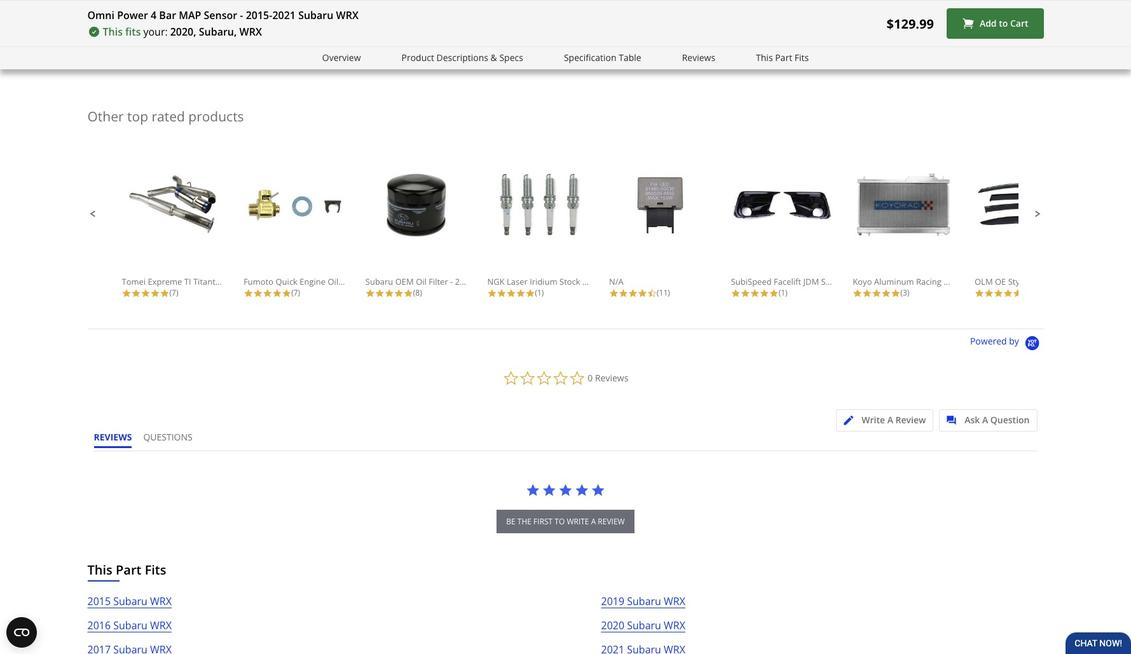 Task type: describe. For each thing, give the bounding box(es) containing it.
specification table
[[564, 52, 642, 64]]

subaru for 2019 subaru wrx
[[627, 595, 661, 609]]

- left 2015- in the top left of the page
[[240, 8, 243, 22]]

subispeed facelift jdm style...
[[731, 276, 846, 288]]

write a review
[[862, 414, 926, 426]]

tab list containing reviews
[[94, 431, 204, 451]]

reviews
[[94, 431, 132, 443]]

1 ... from the left
[[982, 276, 988, 288]]

subaru,
[[199, 25, 237, 39]]

count
[[269, 30, 293, 41]]

subaru oem oil filter - 2015+ wrx
[[366, 276, 499, 288]]

wrx inside 'link'
[[150, 595, 172, 609]]

koyo aluminum racing radiator -... link
[[853, 171, 988, 288]]

(11)
[[657, 288, 670, 298]]

add to cart
[[980, 17, 1029, 29]]

7 total reviews element for quick
[[244, 288, 345, 298]]

subaru for 2016 subaru wrx
[[113, 619, 147, 633]]

ti
[[184, 276, 191, 288]]

the
[[518, 516, 532, 527]]

2021
[[272, 8, 296, 22]]

your:
[[143, 25, 168, 39]]

descriptions
[[437, 52, 489, 64]]

review
[[896, 414, 926, 426]]

range...
[[603, 276, 634, 288]]

powered by
[[971, 335, 1022, 348]]

specs
[[500, 52, 523, 64]]

cart
[[1011, 17, 1029, 29]]

ask
[[965, 414, 980, 426]]

overview
[[322, 52, 361, 64]]

by
[[1010, 335, 1020, 348]]

omni power 4 bar map sensor  - 2015-2021 subaru wrx
[[87, 8, 359, 22]]

2 total reviews element
[[975, 288, 1077, 298]]

0 reviews
[[588, 372, 629, 384]]

koyo
[[853, 276, 872, 288]]

(1) for laser
[[535, 288, 544, 298]]

wrx up the 2020 subaru wrx
[[664, 595, 686, 609]]

to inside 'be the first to write a review' button
[[555, 516, 565, 527]]

add to cart button
[[947, 8, 1044, 39]]

back...
[[248, 276, 273, 288]]

power
[[117, 8, 148, 22]]

sensor
[[204, 8, 237, 22]]

2016 subaru wrx link
[[87, 618, 172, 642]]

omni
[[87, 8, 114, 22]]

(3)
[[901, 288, 910, 298]]

be
[[507, 516, 516, 527]]

subaru right '2021'
[[298, 8, 334, 22]]

(2)
[[1023, 288, 1032, 298]]

facelift
[[774, 276, 802, 288]]

part inside 'link'
[[776, 52, 793, 64]]

jdm
[[804, 276, 819, 288]]

8 total reviews element
[[366, 288, 467, 298]]

wrx down 2015- in the top left of the page
[[240, 25, 262, 39]]

1 vertical spatial reviews
[[595, 372, 629, 384]]

subaru for 2015 subaru wrx
[[113, 595, 147, 609]]

rated
[[152, 107, 185, 125]]

subispeed
[[731, 276, 772, 288]]

review
[[598, 516, 625, 527]]

engine
[[300, 276, 326, 288]]

product descriptions & specs link
[[402, 51, 523, 65]]

overview link
[[322, 51, 361, 65]]

radiator
[[944, 276, 977, 288]]

tomei expreme ti titantium cat-back...
[[122, 276, 273, 288]]

2019 subaru wrx
[[601, 595, 686, 609]]

4
[[151, 8, 157, 22]]

- inside "link"
[[450, 276, 453, 288]]

koyo aluminum racing radiator -...
[[853, 276, 988, 288]]

wrx down 2019 subaru wrx link
[[664, 619, 686, 633]]

subaru oem oil filter - 2015+ wrx link
[[366, 171, 499, 288]]

ngk
[[488, 276, 505, 288]]

1 vertical spatial bar
[[253, 30, 266, 41]]

write no frame image
[[844, 416, 860, 426]]

valve...
[[364, 276, 391, 288]]

0 horizontal spatial bar
[[159, 8, 176, 22]]

a for write
[[888, 414, 894, 426]]

heat
[[583, 276, 601, 288]]

question
[[991, 414, 1030, 426]]

1 vertical spatial this part fits
[[87, 562, 166, 579]]

2015
[[87, 595, 111, 609]]

titantium
[[193, 276, 230, 288]]

1 total reviews element for facelift
[[731, 288, 833, 298]]

write
[[567, 516, 589, 527]]

1 total reviews element for laser
[[488, 288, 589, 298]]

specification table link
[[564, 51, 642, 65]]

0 vertical spatial this
[[103, 25, 123, 39]]

2015-
[[246, 8, 272, 22]]

&
[[491, 52, 497, 64]]

wrx up overview
[[336, 8, 359, 22]]

be the first to write a review
[[507, 516, 625, 527]]

half star image
[[648, 289, 657, 298]]

2020 subaru wrx
[[601, 619, 686, 633]]

add
[[980, 17, 997, 29]]

2020,
[[170, 25, 196, 39]]

guards
[[1048, 276, 1076, 288]]

write
[[862, 414, 885, 426]]

subaru inside "link"
[[366, 276, 393, 288]]

fumoto
[[244, 276, 274, 288]]

style...
[[821, 276, 846, 288]]

subispeed facelift jdm style... link
[[731, 171, 846, 288]]

(7) for quick
[[291, 288, 300, 298]]

racing
[[917, 276, 942, 288]]

2019 subaru wrx link
[[601, 593, 686, 618]]

2016 subaru wrx
[[87, 619, 172, 633]]

aluminum
[[875, 276, 914, 288]]

11 total reviews element
[[609, 288, 711, 298]]

wrx inside "link"
[[481, 276, 499, 288]]

map
[[179, 8, 201, 22]]

iridium
[[530, 276, 558, 288]]

stock
[[560, 276, 581, 288]]

0 horizontal spatial oem
[[253, 6, 271, 18]]

7 total reviews element for expreme
[[122, 288, 224, 298]]



Task type: vqa. For each thing, say whether or not it's contained in the screenshot.
the leftmost 7 Total Reviews Element
yes



Task type: locate. For each thing, give the bounding box(es) containing it.
ngk laser iridium stock heat range...
[[488, 276, 634, 288]]

oil inside fumoto quick engine oil drain valve... link
[[328, 276, 339, 288]]

wrx right 2015+
[[481, 276, 499, 288]]

... left oe
[[982, 276, 988, 288]]

powered by link
[[971, 335, 1044, 352]]

... right guards
[[1081, 276, 1088, 288]]

2 vertical spatial this
[[87, 562, 112, 579]]

1 oil from the left
[[328, 276, 339, 288]]

1 vertical spatial oem
[[395, 276, 414, 288]]

to right add
[[999, 17, 1008, 29]]

oem right valve...
[[395, 276, 414, 288]]

2015+
[[455, 276, 479, 288]]

bar count
[[253, 30, 293, 41]]

2 7 total reviews element from the left
[[244, 288, 345, 298]]

subaru inside 'link'
[[113, 595, 147, 609]]

1 total reviews element
[[488, 288, 589, 298], [731, 288, 833, 298]]

filter
[[429, 276, 448, 288]]

a for ask
[[983, 414, 989, 426]]

reviews
[[682, 52, 716, 64], [595, 372, 629, 384]]

1 horizontal spatial (7)
[[291, 288, 300, 298]]

subaru for 2020 subaru wrx
[[627, 619, 661, 633]]

powered
[[971, 335, 1007, 348]]

2020
[[601, 619, 625, 633]]

first
[[534, 516, 553, 527]]

- right guards
[[1078, 276, 1081, 288]]

be the first to write a review button
[[497, 510, 635, 534]]

0 horizontal spatial oil
[[328, 276, 339, 288]]

0 horizontal spatial 1 total reviews element
[[488, 288, 589, 298]]

(1)
[[535, 288, 544, 298], [779, 288, 788, 298]]

0 horizontal spatial reviews
[[595, 372, 629, 384]]

bar right 4
[[159, 8, 176, 22]]

(1) right laser
[[535, 288, 544, 298]]

1 (1) from the left
[[535, 288, 544, 298]]

subaru down 2015 subaru wrx 'link'
[[113, 619, 147, 633]]

drain
[[341, 276, 362, 288]]

1 (7) from the left
[[170, 288, 178, 298]]

specification
[[564, 52, 617, 64]]

2019
[[601, 595, 625, 609]]

fits inside 'link'
[[795, 52, 809, 64]]

subaru up 2016 subaru wrx at the left of the page
[[113, 595, 147, 609]]

1 horizontal spatial 1 total reviews element
[[731, 288, 833, 298]]

n/a link
[[609, 171, 711, 288]]

2 1 total reviews element from the left
[[731, 288, 833, 298]]

1 vertical spatial part
[[116, 562, 141, 579]]

star image
[[141, 289, 150, 298], [160, 289, 170, 298], [253, 289, 263, 298], [282, 289, 291, 298], [366, 289, 375, 298], [385, 289, 394, 298], [394, 289, 404, 298], [507, 289, 516, 298], [628, 289, 638, 298], [741, 289, 750, 298], [750, 289, 760, 298], [769, 289, 779, 298], [863, 289, 872, 298], [891, 289, 901, 298], [975, 289, 985, 298], [994, 289, 1004, 298], [1004, 289, 1013, 298], [1013, 289, 1023, 298], [542, 483, 556, 497], [559, 483, 573, 497]]

oe
[[995, 276, 1006, 288]]

1 horizontal spatial oem
[[395, 276, 414, 288]]

dialog image
[[947, 416, 963, 426]]

1 horizontal spatial this part fits
[[756, 52, 809, 64]]

part
[[776, 52, 793, 64], [116, 562, 141, 579]]

2 a from the left
[[983, 414, 989, 426]]

questions
[[143, 431, 193, 443]]

top
[[127, 107, 148, 125]]

a right ask at the bottom right
[[983, 414, 989, 426]]

oem
[[253, 6, 271, 18], [395, 276, 414, 288]]

0 horizontal spatial part
[[116, 562, 141, 579]]

subaru down 2019 subaru wrx link
[[627, 619, 661, 633]]

1 7 total reviews element from the left
[[122, 288, 224, 298]]

0 horizontal spatial this part fits
[[87, 562, 166, 579]]

cat-
[[233, 276, 248, 288]]

7 total reviews element
[[122, 288, 224, 298], [244, 288, 345, 298]]

open widget image
[[6, 618, 37, 648]]

(7)
[[170, 288, 178, 298], [291, 288, 300, 298]]

0 vertical spatial fits
[[795, 52, 809, 64]]

oem replacement
[[253, 6, 326, 18]]

1 horizontal spatial part
[[776, 52, 793, 64]]

a
[[888, 414, 894, 426], [983, 414, 989, 426]]

3 total reviews element
[[853, 288, 955, 298]]

olm oe style rain guards -... link
[[975, 171, 1088, 288]]

subaru
[[298, 8, 334, 22], [366, 276, 393, 288], [113, 595, 147, 609], [627, 595, 661, 609], [113, 619, 147, 633], [627, 619, 661, 633]]

0 horizontal spatial a
[[888, 414, 894, 426]]

bar down 2015- in the top left of the page
[[253, 30, 266, 41]]

style
[[1009, 276, 1027, 288]]

0 vertical spatial part
[[776, 52, 793, 64]]

1 horizontal spatial 7 total reviews element
[[244, 288, 345, 298]]

0 horizontal spatial (7)
[[170, 288, 178, 298]]

0 horizontal spatial (1)
[[535, 288, 544, 298]]

this fits your: 2020, subaru, wrx
[[103, 25, 262, 39]]

wrx
[[336, 8, 359, 22], [240, 25, 262, 39], [481, 276, 499, 288], [150, 595, 172, 609], [664, 595, 686, 609], [150, 619, 172, 633], [664, 619, 686, 633]]

1 horizontal spatial fits
[[795, 52, 809, 64]]

- right filter
[[450, 276, 453, 288]]

a
[[591, 516, 596, 527]]

this part fits
[[756, 52, 809, 64], [87, 562, 166, 579]]

subaru right the drain
[[366, 276, 393, 288]]

0 vertical spatial to
[[999, 17, 1008, 29]]

1 1 total reviews element from the left
[[488, 288, 589, 298]]

oem inside "link"
[[395, 276, 414, 288]]

fits
[[125, 25, 141, 39]]

fumoto quick engine oil drain valve...
[[244, 276, 391, 288]]

laser
[[507, 276, 528, 288]]

tomei
[[122, 276, 146, 288]]

table
[[619, 52, 642, 64]]

this
[[103, 25, 123, 39], [756, 52, 773, 64], [87, 562, 112, 579]]

oil inside subaru oem oil filter - 2015+ wrx "link"
[[416, 276, 427, 288]]

2 ... from the left
[[1081, 276, 1088, 288]]

a right write
[[888, 414, 894, 426]]

rain
[[1029, 276, 1046, 288]]

tomei expreme ti titantium cat-back... link
[[122, 171, 273, 288]]

oem left '2021'
[[253, 6, 271, 18]]

(8)
[[413, 288, 422, 298]]

0 vertical spatial reviews
[[682, 52, 716, 64]]

(7) right back...
[[291, 288, 300, 298]]

subaru up the 2020 subaru wrx
[[627, 595, 661, 609]]

1 vertical spatial this
[[756, 52, 773, 64]]

- right the radiator
[[979, 276, 982, 288]]

(1) left jdm
[[779, 288, 788, 298]]

0 horizontal spatial fits
[[145, 562, 166, 579]]

products
[[188, 107, 244, 125]]

1 a from the left
[[888, 414, 894, 426]]

(1) for facelift
[[779, 288, 788, 298]]

n/a
[[609, 276, 624, 288]]

0 horizontal spatial to
[[555, 516, 565, 527]]

1 horizontal spatial to
[[999, 17, 1008, 29]]

oil left the drain
[[328, 276, 339, 288]]

...
[[982, 276, 988, 288], [1081, 276, 1088, 288]]

1 horizontal spatial (1)
[[779, 288, 788, 298]]

olm
[[975, 276, 993, 288]]

1 horizontal spatial oil
[[416, 276, 427, 288]]

2 (1) from the left
[[779, 288, 788, 298]]

olm oe style rain guards -...
[[975, 276, 1088, 288]]

wrx up 2016 subaru wrx at the left of the page
[[150, 595, 172, 609]]

1 horizontal spatial bar
[[253, 30, 266, 41]]

1 horizontal spatial a
[[983, 414, 989, 426]]

to inside "add to cart" "button"
[[999, 17, 1008, 29]]

ask a question
[[965, 414, 1030, 426]]

1 horizontal spatial ...
[[1081, 276, 1088, 288]]

ngk laser iridium stock heat range... link
[[488, 171, 634, 288]]

replacement
[[274, 6, 326, 18]]

fumoto quick engine oil drain valve... link
[[244, 171, 391, 288]]

0 vertical spatial bar
[[159, 8, 176, 22]]

1 vertical spatial fits
[[145, 562, 166, 579]]

2 oil from the left
[[416, 276, 427, 288]]

1 vertical spatial to
[[555, 516, 565, 527]]

to right first
[[555, 516, 565, 527]]

2015 subaru wrx
[[87, 595, 172, 609]]

product
[[402, 52, 434, 64]]

0 horizontal spatial 7 total reviews element
[[122, 288, 224, 298]]

(7) for expreme
[[170, 288, 178, 298]]

tab list
[[94, 431, 204, 451]]

ask a question button
[[940, 410, 1038, 432]]

star image
[[122, 289, 131, 298], [131, 289, 141, 298], [150, 289, 160, 298], [244, 289, 253, 298], [263, 289, 272, 298], [272, 289, 282, 298], [375, 289, 385, 298], [404, 289, 413, 298], [488, 289, 497, 298], [497, 289, 507, 298], [516, 289, 526, 298], [526, 289, 535, 298], [609, 289, 619, 298], [619, 289, 628, 298], [638, 289, 648, 298], [731, 289, 741, 298], [760, 289, 769, 298], [853, 289, 863, 298], [872, 289, 882, 298], [882, 289, 891, 298], [985, 289, 994, 298], [526, 483, 540, 497], [575, 483, 589, 497], [591, 483, 605, 497]]

product descriptions & specs
[[402, 52, 523, 64]]

this inside 'link'
[[756, 52, 773, 64]]

1 horizontal spatial reviews
[[682, 52, 716, 64]]

this part fits link
[[756, 51, 809, 65]]

(7) left ti
[[170, 288, 178, 298]]

2 (7) from the left
[[291, 288, 300, 298]]

0 vertical spatial oem
[[253, 6, 271, 18]]

wrx down 2015 subaru wrx 'link'
[[150, 619, 172, 633]]

2015 subaru wrx link
[[87, 593, 172, 618]]

0 horizontal spatial ...
[[982, 276, 988, 288]]

0 vertical spatial this part fits
[[756, 52, 809, 64]]

write a review button
[[837, 410, 934, 432]]

other top rated products
[[87, 107, 244, 125]]

other
[[87, 107, 124, 125]]

-
[[240, 8, 243, 22], [450, 276, 453, 288], [979, 276, 982, 288], [1078, 276, 1081, 288]]

oil left filter
[[416, 276, 427, 288]]

to
[[999, 17, 1008, 29], [555, 516, 565, 527]]



